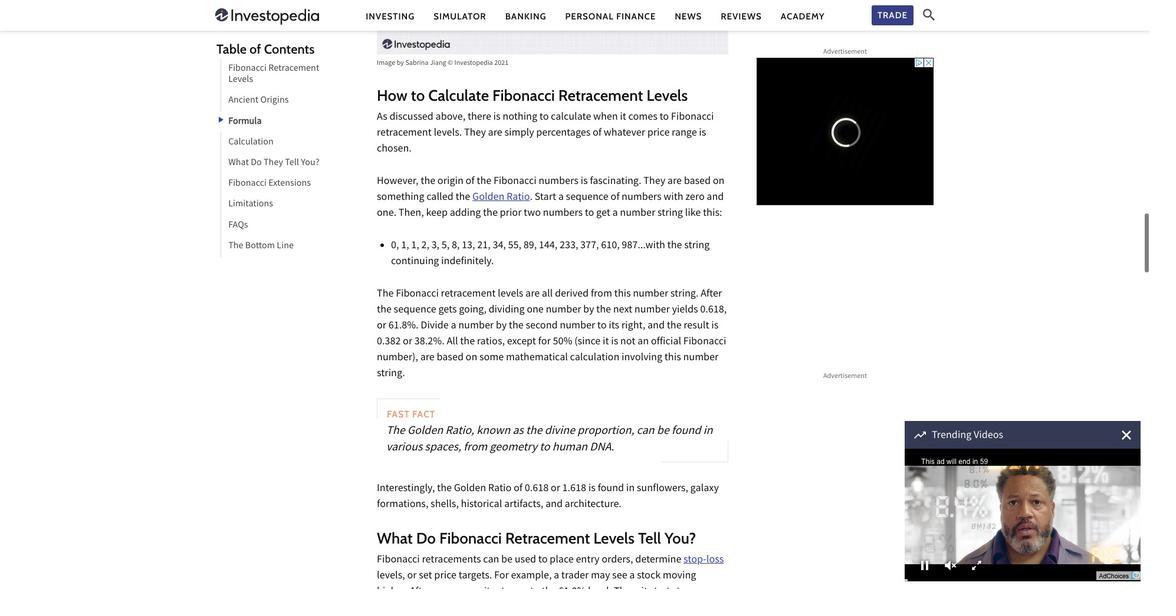 Task type: vqa. For each thing, say whether or not it's contained in the screenshot.
50%
yes



Task type: locate. For each thing, give the bounding box(es) containing it.
levels up 'orders,'
[[594, 529, 635, 548]]

8,
[[452, 239, 460, 255]]

to left go
[[677, 585, 686, 590]]

formations,
[[377, 497, 429, 513]]

be
[[657, 423, 670, 441], [502, 553, 513, 569]]

1 horizontal spatial based
[[684, 174, 711, 190]]

0 horizontal spatial then,
[[399, 206, 424, 222]]

1 vertical spatial found
[[598, 482, 624, 497]]

0 vertical spatial then,
[[399, 206, 424, 222]]

in inside the golden ratio, known as the divine proportion, can be found in various spaces, from geometry to human dna.
[[704, 423, 713, 441]]

trade
[[878, 10, 908, 21]]

trending
[[932, 428, 972, 444]]

1 vertical spatial this
[[665, 351, 682, 367]]

0 vertical spatial advertisement element
[[757, 58, 934, 205]]

levels up comes
[[647, 86, 688, 105]]

from left next
[[591, 287, 613, 303]]

3,
[[432, 239, 440, 255]]

on right zero
[[713, 174, 725, 190]]

5,
[[442, 239, 450, 255]]

various
[[387, 440, 423, 458]]

1 vertical spatial they
[[264, 156, 283, 171]]

then, inside . start a sequence of numbers with zero and one. then, keep adding the prior two numbers to get a number string like this:
[[399, 206, 424, 222]]

. start a sequence of numbers with zero and one. then, keep adding the prior two numbers to get a number string like this:
[[377, 190, 724, 222]]

1 horizontal spatial retracement
[[441, 287, 496, 303]]

to left its
[[598, 319, 607, 335]]

be right proportion,
[[657, 423, 670, 441]]

can
[[637, 423, 655, 441], [484, 553, 500, 569]]

1 horizontal spatial by
[[496, 319, 507, 335]]

0 vertical spatial do
[[251, 156, 262, 171]]

1 horizontal spatial you?
[[665, 529, 697, 548]]

the inside what do fibonacci retracement levels tell you? fibonacci retracements can be used to place entry orders, determine stop-loss levels, or set price targets. for example, a trader may see a stock moving higher. after a move up, it retraces to the 61.8% level. then, it starts to go u
[[542, 585, 557, 590]]

0 vertical spatial price
[[648, 126, 670, 142]]

0 horizontal spatial on
[[466, 351, 478, 367]]

1 horizontal spatial and
[[648, 319, 665, 335]]

0 vertical spatial in
[[704, 423, 713, 441]]

1 horizontal spatial found
[[672, 423, 701, 441]]

1 horizontal spatial what
[[377, 529, 413, 548]]

1, right 0,
[[401, 239, 409, 255]]

1 vertical spatial be
[[502, 553, 513, 569]]

by
[[397, 58, 404, 69], [584, 303, 595, 319], [496, 319, 507, 335]]

on inside however, the origin of the fibonacci numbers is fascinating. they are based on something called the
[[713, 174, 725, 190]]

you? up extensions
[[301, 156, 320, 171]]

what inside what do fibonacci retracement levels tell you? fibonacci retracements can be used to place entry orders, determine stop-loss levels, or set price targets. for example, a trader may see a stock moving higher. after a move up, it retraces to the 61.8% level. then, it starts to go u
[[377, 529, 413, 548]]

on
[[713, 174, 725, 190], [466, 351, 478, 367]]

retracement down the indefinitely.
[[441, 287, 496, 303]]

do inside what do fibonacci retracement levels tell you? fibonacci retracements can be used to place entry orders, determine stop-loss levels, or set price targets. for example, a trader may see a stock moving higher. after a move up, it retraces to the 61.8% level. then, it starts to go u
[[416, 529, 436, 548]]

higher.
[[377, 585, 408, 590]]

1 horizontal spatial string.
[[671, 287, 699, 303]]

numbers right .
[[539, 174, 579, 190]]

the right as
[[526, 423, 543, 441]]

0 horizontal spatial what
[[229, 156, 249, 171]]

can right proportion,
[[637, 423, 655, 441]]

something
[[377, 190, 425, 206]]

of inside . start a sequence of numbers with zero and one. then, keep adding the prior two numbers to get a number string like this:
[[611, 190, 620, 206]]

the down faqs link
[[229, 239, 243, 254]]

1 horizontal spatial tell
[[639, 529, 662, 548]]

retracement up when
[[559, 86, 644, 105]]

0 horizontal spatial can
[[484, 553, 500, 569]]

1 vertical spatial advertisement element
[[757, 382, 934, 530]]

0 vertical spatial string
[[658, 206, 683, 222]]

are left simply
[[488, 126, 503, 142]]

the for the bottom line
[[229, 239, 243, 254]]

divide
[[421, 319, 449, 335]]

do up retracements
[[416, 529, 436, 548]]

1 vertical spatial retracement
[[559, 86, 644, 105]]

1 vertical spatial based
[[437, 351, 464, 367]]

sunflowers,
[[637, 482, 689, 497]]

then, inside what do fibonacci retracement levels tell you? fibonacci retracements can be used to place entry orders, determine stop-loss levels, or set price targets. for example, a trader may see a stock moving higher. after a move up, it retraces to the 61.8% level. then, it starts to go u
[[614, 585, 640, 590]]

tell up extensions
[[285, 156, 299, 171]]

0 vertical spatial retracement
[[377, 126, 432, 142]]

1 vertical spatial then,
[[614, 585, 640, 590]]

to right "used"
[[539, 553, 548, 569]]

1 vertical spatial you?
[[665, 529, 697, 548]]

fibonacci down 0.618,
[[684, 335, 727, 351]]

how to calculate fibonacci retracement levels as discussed above, there is nothing to calculate when it comes to fibonacci retracement levels. they are simply percentages of whatever price range is chosen.
[[377, 86, 714, 158]]

indefinitely.
[[441, 255, 494, 271]]

the fibonacci retracement levels are all derived from this number string. after the sequence gets going, dividing one number by the next number yields 0.618, or 61.8%. divide a number by the second number to its right, and the result is 0.382 or 38.2%. all the ratios, except for 50% (since it is not an official fibonacci number), are based on some mathematical calculation involving this number string.
[[377, 287, 727, 383]]

2 horizontal spatial by
[[584, 303, 595, 319]]

sequence
[[566, 190, 609, 206], [394, 303, 437, 319]]

1 horizontal spatial then,
[[614, 585, 640, 590]]

are left all
[[526, 287, 540, 303]]

of
[[250, 41, 261, 57], [593, 126, 602, 142], [466, 174, 475, 190], [611, 190, 620, 206], [514, 482, 523, 497]]

they right levels.
[[464, 126, 486, 142]]

1 horizontal spatial after
[[701, 287, 723, 303]]

you? up stop-
[[665, 529, 697, 548]]

0 horizontal spatial sequence
[[394, 303, 437, 319]]

0 horizontal spatial in
[[627, 482, 635, 497]]

levels,
[[377, 569, 405, 585]]

ancient origins
[[229, 94, 289, 108]]

1 horizontal spatial from
[[591, 287, 613, 303]]

1 vertical spatial on
[[466, 351, 478, 367]]

0 vertical spatial on
[[713, 174, 725, 190]]

2 vertical spatial retracement
[[506, 529, 590, 548]]

the bottom line link
[[221, 236, 294, 257]]

based right with
[[684, 174, 711, 190]]

it right 'up,'
[[484, 585, 491, 590]]

0 horizontal spatial retracement
[[377, 126, 432, 142]]

they right fascinating.
[[644, 174, 666, 190]]

1 vertical spatial tell
[[639, 529, 662, 548]]

1 horizontal spatial be
[[657, 423, 670, 441]]

to inside . start a sequence of numbers with zero and one. then, keep adding the prior two numbers to get a number string like this:
[[585, 206, 595, 222]]

it right (since
[[603, 335, 609, 351]]

or
[[377, 319, 387, 335], [403, 335, 413, 351], [551, 482, 561, 497], [407, 569, 417, 585]]

2 horizontal spatial they
[[644, 174, 666, 190]]

2 vertical spatial golden
[[454, 482, 486, 497]]

retracement down how
[[377, 126, 432, 142]]

its
[[609, 319, 620, 335]]

it right when
[[620, 110, 627, 126]]

derived
[[555, 287, 589, 303]]

0 vertical spatial the
[[229, 239, 243, 254]]

what for they
[[229, 156, 249, 171]]

of inside however, the origin of the fibonacci numbers is fascinating. they are based on something called the
[[466, 174, 475, 190]]

are left zero
[[668, 174, 682, 190]]

used
[[515, 553, 537, 569]]

0 horizontal spatial be
[[502, 553, 513, 569]]

to left 'get'
[[585, 206, 595, 222]]

stock
[[637, 569, 661, 585]]

not
[[621, 335, 636, 351]]

in
[[704, 423, 713, 441], [627, 482, 635, 497]]

with
[[664, 190, 684, 206]]

from inside the fibonacci retracement levels are all derived from this number string. after the sequence gets going, dividing one number by the next number yields 0.618, or 61.8%. divide a number by the second number to its right, and the result is 0.382 or 38.2%. all the ratios, except for 50% (since it is not an official fibonacci number), are based on some mathematical calculation involving this number string.
[[591, 287, 613, 303]]

is right result
[[712, 319, 719, 335]]

is right 1.618
[[589, 482, 596, 497]]

by right image
[[397, 58, 404, 69]]

0 vertical spatial from
[[591, 287, 613, 303]]

retracement down "contents"
[[269, 62, 319, 76]]

2 horizontal spatial levels
[[647, 86, 688, 105]]

is left fascinating.
[[581, 174, 588, 190]]

1,
[[401, 239, 409, 255], [412, 239, 420, 255]]

finance
[[617, 11, 656, 22]]

of right table
[[250, 41, 261, 57]]

0 vertical spatial based
[[684, 174, 711, 190]]

personal
[[566, 11, 614, 22]]

set
[[419, 569, 432, 585]]

to right nothing
[[540, 110, 549, 126]]

the inside the golden ratio, known as the divine proportion, can be found in various spaces, from geometry to human dna.
[[526, 423, 543, 441]]

fibonacci down table
[[229, 62, 267, 76]]

adding
[[450, 206, 481, 222]]

0 horizontal spatial and
[[546, 497, 563, 513]]

based inside the fibonacci retracement levels are all derived from this number string. after the sequence gets going, dividing one number by the next number yields 0.618, or 61.8%. divide a number by the second number to its right, and the result is 0.382 or 38.2%. all the ratios, except for 50% (since it is not an official fibonacci number), are based on some mathematical calculation involving this number string.
[[437, 351, 464, 367]]

fibonacci inside fibonacci retracement levels
[[229, 62, 267, 76]]

may
[[591, 569, 610, 585]]

1 vertical spatial in
[[627, 482, 635, 497]]

0 horizontal spatial found
[[598, 482, 624, 497]]

retracement up place
[[506, 529, 590, 548]]

1 vertical spatial what
[[377, 529, 413, 548]]

trade link
[[872, 5, 914, 26]]

1 horizontal spatial on
[[713, 174, 725, 190]]

2 vertical spatial and
[[546, 497, 563, 513]]

what down formations,
[[377, 529, 413, 548]]

golden ratio link
[[473, 190, 530, 206]]

string. down 0.382
[[377, 367, 405, 383]]

sequence inside the fibonacci retracement levels are all derived from this number string. after the sequence gets going, dividing one number by the next number yields 0.618, or 61.8%. divide a number by the second number to its right, and the result is 0.382 or 38.2%. all the ratios, except for 50% (since it is not an official fibonacci number), are based on some mathematical calculation involving this number string.
[[394, 303, 437, 319]]

0 vertical spatial found
[[672, 423, 701, 441]]

golden ratio
[[473, 190, 530, 206]]

price inside what do fibonacci retracement levels tell you? fibonacci retracements can be used to place entry orders, determine stop-loss levels, or set price targets. for example, a trader may see a stock moving higher. after a move up, it retraces to the 61.8% level. then, it starts to go u
[[435, 569, 457, 585]]

1 vertical spatial from
[[464, 440, 488, 458]]

all
[[542, 287, 553, 303]]

artifacts,
[[505, 497, 544, 513]]

0.618,
[[701, 303, 727, 319]]

0 horizontal spatial do
[[251, 156, 262, 171]]

and right zero
[[707, 190, 724, 206]]

discussed
[[390, 110, 434, 126]]

levels
[[498, 287, 524, 303]]

it inside the fibonacci retracement levels are all derived from this number string. after the sequence gets going, dividing one number by the next number yields 0.618, or 61.8%. divide a number by the second number to its right, and the result is 0.382 or 38.2%. all the ratios, except for 50% (since it is not an official fibonacci number), are based on some mathematical calculation involving this number string.
[[603, 335, 609, 351]]

this:
[[703, 206, 723, 222]]

based inside however, the origin of the fibonacci numbers is fascinating. they are based on something called the
[[684, 174, 711, 190]]

the right 'interestingly,'
[[437, 482, 452, 497]]

0 vertical spatial what
[[229, 156, 249, 171]]

1.618
[[563, 482, 587, 497]]

do for fibonacci
[[416, 529, 436, 548]]

1 horizontal spatial levels
[[594, 529, 635, 548]]

the for the fibonacci retracement levels are all derived from this number string. after the sequence gets going, dividing one number by the next number yields 0.618, or 61.8%. divide a number by the second number to its right, and the result is 0.382 or 38.2%. all the ratios, except for 50% (since it is not an official fibonacci number), are based on some mathematical calculation involving this number string.
[[377, 287, 394, 303]]

1 horizontal spatial do
[[416, 529, 436, 548]]

price left range
[[648, 126, 670, 142]]

of right origin
[[466, 174, 475, 190]]

1 vertical spatial string
[[685, 239, 710, 255]]

number inside . start a sequence of numbers with zero and one. then, keep adding the prior two numbers to get a number string like this:
[[620, 206, 656, 222]]

stop-
[[684, 553, 707, 569]]

1 vertical spatial retracement
[[441, 287, 496, 303]]

videos
[[974, 428, 1004, 444]]

0 horizontal spatial 1,
[[401, 239, 409, 255]]

or right 0.382
[[403, 335, 413, 351]]

price right set
[[435, 569, 457, 585]]

string.
[[671, 287, 699, 303], [377, 367, 405, 383]]

it left the starts
[[642, 585, 648, 590]]

1 horizontal spatial string
[[685, 239, 710, 255]]

based down divide on the bottom left of the page
[[437, 351, 464, 367]]

or right 0.618
[[551, 482, 561, 497]]

you?
[[301, 156, 320, 171], [665, 529, 697, 548]]

and right artifacts,
[[546, 497, 563, 513]]

the inside the fibonacci retracement levels are all derived from this number string. after the sequence gets going, dividing one number by the next number yields 0.618, or 61.8%. divide a number by the second number to its right, and the result is 0.382 or 38.2%. all the ratios, except for 50% (since it is not an official fibonacci number), are based on some mathematical calculation involving this number string.
[[377, 287, 394, 303]]

2,
[[422, 239, 430, 255]]

entry
[[576, 553, 600, 569]]

377,
[[581, 239, 599, 255]]

and right right,
[[648, 319, 665, 335]]

retracement inside what do fibonacci retracement levels tell you? fibonacci retracements can be used to place entry orders, determine stop-loss levels, or set price targets. for example, a trader may see a stock moving higher. after a move up, it retraces to the 61.8% level. then, it starts to go u
[[506, 529, 590, 548]]

string. left 0.618,
[[671, 287, 699, 303]]

in up galaxy
[[704, 423, 713, 441]]

official
[[651, 335, 682, 351]]

this right involving
[[665, 351, 682, 367]]

personal finance link
[[566, 10, 656, 23]]

the right 987...with
[[668, 239, 683, 255]]

1 vertical spatial do
[[416, 529, 436, 548]]

they up 'fibonacci extensions'
[[264, 156, 283, 171]]

is inside however, the origin of the fibonacci numbers is fascinating. they are based on something called the
[[581, 174, 588, 190]]

banking link
[[506, 10, 547, 23]]

however, the origin of the fibonacci numbers is fascinating. they are based on something called the
[[377, 174, 725, 206]]

advertisement element
[[757, 58, 934, 205], [757, 382, 934, 530]]

a
[[559, 190, 564, 206], [613, 206, 618, 222], [451, 319, 457, 335], [554, 569, 560, 585], [630, 569, 635, 585], [433, 585, 439, 590]]

the left result
[[667, 319, 682, 335]]

of inside interestingly, the golden ratio of 0.618 or 1.618 is found in sunflowers, galaxy formations, shells, historical artifacts, and architecture.
[[514, 482, 523, 497]]

keep
[[426, 206, 448, 222]]

the inside the golden ratio, known as the divine proportion, can be found in various spaces, from geometry to human dna.
[[387, 423, 405, 441]]

the left the spaces,
[[387, 423, 405, 441]]

on left some
[[466, 351, 478, 367]]

2 advertisement element from the top
[[757, 382, 934, 530]]

do down calculation
[[251, 156, 262, 171]]

the left one
[[509, 319, 524, 335]]

whatever
[[604, 126, 646, 142]]

1 vertical spatial can
[[484, 553, 500, 569]]

0 horizontal spatial by
[[397, 58, 404, 69]]

search image
[[924, 9, 935, 21]]

0 vertical spatial ratio
[[507, 190, 530, 206]]

from inside the golden ratio, known as the divine proportion, can be found in various spaces, from geometry to human dna.
[[464, 440, 488, 458]]

price inside how to calculate fibonacci retracement levels as discussed above, there is nothing to calculate when it comes to fibonacci retracement levels. they are simply percentages of whatever price range is chosen.
[[648, 126, 670, 142]]

0 vertical spatial after
[[701, 287, 723, 303]]

the left prior
[[483, 206, 498, 222]]

1 horizontal spatial sequence
[[566, 190, 609, 206]]

fibonacci up retracements
[[440, 529, 502, 548]]

89,
[[524, 239, 537, 255]]

1 horizontal spatial this
[[665, 351, 682, 367]]

in left sunflowers,
[[627, 482, 635, 497]]

sequence left 'gets'
[[394, 303, 437, 319]]

golden right origin
[[473, 190, 505, 206]]

to inside the golden ratio, known as the divine proportion, can be found in various spaces, from geometry to human dna.
[[540, 440, 550, 458]]

1 vertical spatial the
[[377, 287, 394, 303]]

1 horizontal spatial they
[[464, 126, 486, 142]]

0 vertical spatial string.
[[671, 287, 699, 303]]

fibonacci inside however, the origin of the fibonacci numbers is fascinating. they are based on something called the
[[494, 174, 537, 190]]

tell inside what do fibonacci retracement levels tell you? fibonacci retracements can be used to place entry orders, determine stop-loss levels, or set price targets. for example, a trader may see a stock moving higher. after a move up, it retraces to the 61.8% level. then, it starts to go u
[[639, 529, 662, 548]]

0 horizontal spatial string
[[658, 206, 683, 222]]

two
[[524, 206, 541, 222]]

retracement
[[377, 126, 432, 142], [441, 287, 496, 303]]

calculate
[[551, 110, 592, 126]]

loss
[[707, 553, 724, 569]]

0 vertical spatial you?
[[301, 156, 320, 171]]

0 horizontal spatial you?
[[301, 156, 320, 171]]

levels
[[229, 73, 253, 87], [647, 86, 688, 105], [594, 529, 635, 548]]

investopedia homepage image
[[215, 7, 319, 26]]

the up 0.382
[[377, 303, 392, 319]]

reviews
[[721, 11, 762, 22]]

from right the spaces,
[[464, 440, 488, 458]]

this up its
[[615, 287, 631, 303]]

levels inside fibonacci retracement levels
[[229, 73, 253, 87]]

numbers inside however, the origin of the fibonacci numbers is fascinating. they are based on something called the
[[539, 174, 579, 190]]

levels up "ancient"
[[229, 73, 253, 87]]

0 vertical spatial can
[[637, 423, 655, 441]]

1 vertical spatial golden
[[408, 423, 443, 441]]

of right 'get'
[[611, 190, 620, 206]]

the inside the bottom line 'link'
[[229, 239, 243, 254]]

0 vertical spatial sequence
[[566, 190, 609, 206]]

do for they
[[251, 156, 262, 171]]

trending image
[[915, 432, 927, 439]]

0.618
[[525, 482, 549, 497]]

.
[[530, 190, 533, 206]]

golden inside the golden ratio, known as the divine proportion, can be found in various spaces, from geometry to human dna.
[[408, 423, 443, 441]]

1 vertical spatial ratio
[[489, 482, 512, 497]]

they inside however, the origin of the fibonacci numbers is fascinating. they are based on something called the
[[644, 174, 666, 190]]

simply
[[505, 126, 534, 142]]

1 vertical spatial sequence
[[394, 303, 437, 319]]

the left next
[[597, 303, 611, 319]]

fibonacci up prior
[[494, 174, 537, 190]]

tell up determine
[[639, 529, 662, 548]]

0 vertical spatial tell
[[285, 156, 299, 171]]

sequence right start
[[566, 190, 609, 206]]

a left trader
[[554, 569, 560, 585]]

61.8%.
[[389, 319, 419, 335]]

0 vertical spatial be
[[657, 423, 670, 441]]

0 horizontal spatial based
[[437, 351, 464, 367]]

the right origin
[[477, 174, 492, 190]]

however,
[[377, 174, 419, 190]]

then,
[[399, 206, 424, 222], [614, 585, 640, 590]]

987...with
[[622, 239, 666, 255]]

nothing
[[503, 110, 538, 126]]

0 horizontal spatial string.
[[377, 367, 405, 383]]

2 vertical spatial the
[[387, 423, 405, 441]]

after
[[701, 287, 723, 303], [410, 585, 431, 590]]

ratio inside interestingly, the golden ratio of 0.618 or 1.618 is found in sunflowers, galaxy formations, shells, historical artifacts, and architecture.
[[489, 482, 512, 497]]

is inside interestingly, the golden ratio of 0.618 or 1.618 is found in sunflowers, galaxy formations, shells, historical artifacts, and architecture.
[[589, 482, 596, 497]]

0 horizontal spatial this
[[615, 287, 631, 303]]

ratio
[[507, 190, 530, 206], [489, 482, 512, 497]]

0 horizontal spatial price
[[435, 569, 457, 585]]

by left its
[[584, 303, 595, 319]]

the inside . start a sequence of numbers with zero and one. then, keep adding the prior two numbers to get a number string like this:
[[483, 206, 498, 222]]

string left like
[[658, 206, 683, 222]]

golden left ratio,
[[408, 423, 443, 441]]

be left "used"
[[502, 553, 513, 569]]

or left set
[[407, 569, 417, 585]]

levels inside how to calculate fibonacci retracement levels as discussed above, there is nothing to calculate when it comes to fibonacci retracement levels. they are simply percentages of whatever price range is chosen.
[[647, 86, 688, 105]]

after right the yields at the right bottom
[[701, 287, 723, 303]]

1 vertical spatial price
[[435, 569, 457, 585]]

0 vertical spatial this
[[615, 287, 631, 303]]

the left origin
[[421, 174, 436, 190]]

0 horizontal spatial from
[[464, 440, 488, 458]]

0 horizontal spatial tell
[[285, 156, 299, 171]]

1 horizontal spatial 1,
[[412, 239, 420, 255]]

of left 0.618
[[514, 482, 523, 497]]

and inside interestingly, the golden ratio of 0.618 or 1.618 is found in sunflowers, galaxy formations, shells, historical artifacts, and architecture.
[[546, 497, 563, 513]]

50%
[[553, 335, 573, 351]]

origin
[[438, 174, 464, 190]]

1 horizontal spatial in
[[704, 423, 713, 441]]

a right divide on the bottom left of the page
[[451, 319, 457, 335]]

0 vertical spatial they
[[464, 126, 486, 142]]

all
[[447, 335, 458, 351]]

0 vertical spatial retracement
[[269, 62, 319, 76]]



Task type: describe. For each thing, give the bounding box(es) containing it.
extensions
[[269, 177, 311, 191]]

right,
[[622, 319, 646, 335]]

proportion,
[[578, 423, 635, 441]]

starts
[[650, 585, 675, 590]]

0.382
[[377, 335, 401, 351]]

retracements
[[422, 553, 481, 569]]

when
[[594, 110, 618, 126]]

be inside what do fibonacci retracement levels tell you? fibonacci retracements can be used to place entry orders, determine stop-loss levels, or set price targets. for example, a trader may see a stock moving higher. after a move up, it retraces to the 61.8% level. then, it starts to go u
[[502, 553, 513, 569]]

how
[[377, 86, 408, 105]]

233,
[[560, 239, 579, 255]]

after inside what do fibonacci retracement levels tell you? fibonacci retracements can be used to place entry orders, determine stop-loss levels, or set price targets. for example, a trader may see a stock moving higher. after a move up, it retraces to the 61.8% level. then, it starts to go u
[[410, 585, 431, 590]]

the bottom line
[[229, 239, 294, 254]]

fibonacci up the higher.
[[377, 553, 420, 569]]

dividing
[[489, 303, 525, 319]]

continuing
[[391, 255, 439, 271]]

or left 61.8%.
[[377, 319, 387, 335]]

numbers right two
[[543, 206, 583, 222]]

trending videos
[[932, 428, 1004, 444]]

is right there
[[494, 110, 501, 126]]

some
[[480, 351, 504, 367]]

image image
[[377, 0, 729, 54]]

formula link
[[221, 112, 262, 133]]

is right range
[[700, 126, 707, 142]]

go
[[689, 585, 700, 590]]

jiang
[[430, 58, 447, 69]]

going,
[[459, 303, 487, 319]]

144,
[[539, 239, 558, 255]]

golden inside interestingly, the golden ratio of 0.618 or 1.618 is found in sunflowers, galaxy formations, shells, historical artifacts, and architecture.
[[454, 482, 486, 497]]

contents
[[264, 41, 315, 57]]

mathematical
[[506, 351, 568, 367]]

on inside the fibonacci retracement levels are all derived from this number string. after the sequence gets going, dividing one number by the next number yields 0.618, or 61.8%. divide a number by the second number to its right, and the result is 0.382 or 38.2%. all the ratios, except for 50% (since it is not an official fibonacci number), are based on some mathematical calculation involving this number string.
[[466, 351, 478, 367]]

yields
[[672, 303, 699, 319]]

©
[[448, 58, 453, 69]]

levels inside what do fibonacci retracement levels tell you? fibonacci retracements can be used to place entry orders, determine stop-loss levels, or set price targets. for example, a trader may see a stock moving higher. after a move up, it retraces to the 61.8% level. then, it starts to go u
[[594, 529, 635, 548]]

1 vertical spatial string.
[[377, 367, 405, 383]]

a right 'get'
[[613, 206, 618, 222]]

architecture.
[[565, 497, 622, 513]]

1 advertisement element from the top
[[757, 58, 934, 205]]

dna.
[[590, 440, 615, 458]]

or inside what do fibonacci retracement levels tell you? fibonacci retracements can be used to place entry orders, determine stop-loss levels, or set price targets. for example, a trader may see a stock moving higher. after a move up, it retraces to the 61.8% level. then, it starts to go u
[[407, 569, 417, 585]]

video player application
[[905, 449, 1141, 582]]

or inside interestingly, the golden ratio of 0.618 or 1.618 is found in sunflowers, galaxy formations, shells, historical artifacts, and architecture.
[[551, 482, 561, 497]]

the inside interestingly, the golden ratio of 0.618 or 1.618 is found in sunflowers, galaxy formations, shells, historical artifacts, and architecture.
[[437, 482, 452, 497]]

found inside interestingly, the golden ratio of 0.618 or 1.618 is found in sunflowers, galaxy formations, shells, historical artifacts, and architecture.
[[598, 482, 624, 497]]

0,
[[391, 239, 399, 255]]

interestingly, the golden ratio of 0.618 or 1.618 is found in sunflowers, galaxy formations, shells, historical artifacts, and architecture.
[[377, 482, 719, 513]]

sabrina
[[406, 58, 429, 69]]

retraces
[[493, 585, 528, 590]]

limitations
[[229, 198, 273, 212]]

reviews link
[[721, 10, 762, 23]]

next
[[614, 303, 633, 319]]

what do fibonacci retracement levels tell you? fibonacci retracements can be used to place entry orders, determine stop-loss levels, or set price targets. for example, a trader may see a stock moving higher. after a move up, it retraces to the 61.8% level. then, it starts to go u
[[377, 529, 724, 590]]

known
[[477, 423, 511, 441]]

formula
[[229, 115, 262, 129]]

be inside the golden ratio, known as the divine proportion, can be found in various spaces, from geometry to human dna.
[[657, 423, 670, 441]]

are inside however, the origin of the fibonacci numbers is fascinating. they are based on something called the
[[668, 174, 682, 190]]

to up discussed
[[411, 86, 425, 105]]

sequence inside . start a sequence of numbers with zero and one. then, keep adding the prior two numbers to get a number string like this:
[[566, 190, 609, 206]]

to right comes
[[660, 110, 669, 126]]

what do they tell you?
[[229, 156, 320, 171]]

of inside how to calculate fibonacci retracement levels as discussed above, there is nothing to calculate when it comes to fibonacci retracement levels. they are simply percentages of whatever price range is chosen.
[[593, 126, 602, 142]]

the for the golden ratio, known as the divine proportion, can be found in various spaces, from geometry to human dna.
[[387, 423, 405, 441]]

retracement inside how to calculate fibonacci retracement levels as discussed above, there is nothing to calculate when it comes to fibonacci retracement levels. they are simply percentages of whatever price range is chosen.
[[559, 86, 644, 105]]

like
[[686, 206, 701, 222]]

fibonacci down continuing
[[396, 287, 439, 303]]

calculation
[[229, 136, 274, 150]]

38.2%.
[[415, 335, 445, 351]]

get
[[597, 206, 611, 222]]

fibonacci right comes
[[671, 110, 714, 126]]

1 1, from the left
[[401, 239, 409, 255]]

610,
[[602, 239, 620, 255]]

are inside how to calculate fibonacci retracement levels as discussed above, there is nothing to calculate when it comes to fibonacci retracement levels. they are simply percentages of whatever price range is chosen.
[[488, 126, 503, 142]]

fibonacci extensions
[[229, 177, 311, 191]]

news
[[675, 11, 702, 22]]

galaxy
[[691, 482, 719, 497]]

numbers left with
[[622, 190, 662, 206]]

trader
[[562, 569, 589, 585]]

in inside interestingly, the golden ratio of 0.618 or 1.618 is found in sunflowers, galaxy formations, shells, historical artifacts, and architecture.
[[627, 482, 635, 497]]

string inside . start a sequence of numbers with zero and one. then, keep adding the prior two numbers to get a number string like this:
[[658, 206, 683, 222]]

21,
[[478, 239, 491, 255]]

fibonacci up nothing
[[493, 86, 555, 105]]

unmute button group
[[938, 557, 964, 575]]

it inside how to calculate fibonacci retracement levels as discussed above, there is nothing to calculate when it comes to fibonacci retracement levels. they are simply percentages of whatever price range is chosen.
[[620, 110, 627, 126]]

a inside the fibonacci retracement levels are all derived from this number string. after the sequence gets going, dividing one number by the next number yields 0.618, or 61.8%. divide a number by the second number to its right, and the result is 0.382 or 38.2%. all the ratios, except for 50% (since it is not an official fibonacci number), are based on some mathematical calculation involving this number string.
[[451, 319, 457, 335]]

is left not
[[612, 335, 619, 351]]

retracement inside the fibonacci retracement levels are all derived from this number string. after the sequence gets going, dividing one number by the next number yields 0.618, or 61.8%. divide a number by the second number to its right, and the result is 0.382 or 38.2%. all the ratios, except for 50% (since it is not an official fibonacci number), are based on some mathematical calculation involving this number string.
[[441, 287, 496, 303]]

image
[[377, 58, 396, 69]]

place
[[550, 553, 574, 569]]

a right start
[[559, 190, 564, 206]]

divine
[[545, 423, 575, 441]]

what do they tell you? link
[[221, 153, 320, 174]]

and inside the fibonacci retracement levels are all derived from this number string. after the sequence gets going, dividing one number by the next number yields 0.618, or 61.8%. divide a number by the second number to its right, and the result is 0.382 or 38.2%. all the ratios, except for 50% (since it is not an official fibonacci number), are based on some mathematical calculation involving this number string.
[[648, 319, 665, 335]]

what for fibonacci
[[377, 529, 413, 548]]

are left 'all'
[[421, 351, 435, 367]]

percentages
[[537, 126, 591, 142]]

historical
[[461, 497, 502, 513]]

the right called
[[456, 190, 471, 206]]

0, 1, 1, 2, 3, 5, 8, 13, 21, 34, 55, 89, 144, 233, 377, 610, 987...with the string continuing indefinitely.
[[391, 239, 710, 271]]

see
[[613, 569, 628, 585]]

the golden ratio, known as the divine proportion, can be found in various spaces, from geometry to human dna.
[[387, 423, 713, 458]]

personal finance
[[566, 11, 656, 22]]

investopedia 2021
[[455, 58, 509, 69]]

simulator link
[[434, 10, 487, 23]]

ratio,
[[446, 423, 474, 441]]

2 1, from the left
[[412, 239, 420, 255]]

the inside 0, 1, 1, 2, 3, 5, 8, 13, 21, 34, 55, 89, 144, 233, 377, 610, 987...with the string continuing indefinitely.
[[668, 239, 683, 255]]

called
[[427, 190, 454, 206]]

a right set
[[433, 585, 439, 590]]

orders,
[[602, 553, 634, 569]]

13,
[[462, 239, 475, 255]]

can inside the golden ratio, known as the divine proportion, can be found in various spaces, from geometry to human dna.
[[637, 423, 655, 441]]

after inside the fibonacci retracement levels are all derived from this number string. after the sequence gets going, dividing one number by the next number yields 0.618, or 61.8%. divide a number by the second number to its right, and the result is 0.382 or 38.2%. all the ratios, except for 50% (since it is not an official fibonacci number), are based on some mathematical calculation involving this number string.
[[701, 287, 723, 303]]

string inside 0, 1, 1, 2, 3, 5, 8, 13, 21, 34, 55, 89, 144, 233, 377, 610, 987...with the string continuing indefinitely.
[[685, 239, 710, 255]]

prior
[[500, 206, 522, 222]]

involving
[[622, 351, 663, 367]]

0 vertical spatial golden
[[473, 190, 505, 206]]

ancient
[[229, 94, 259, 108]]

line
[[277, 239, 294, 254]]

retracement inside fibonacci retracement levels
[[269, 62, 319, 76]]

range
[[672, 126, 697, 142]]

0 horizontal spatial they
[[264, 156, 283, 171]]

to right retraces
[[531, 585, 540, 590]]

retracement inside how to calculate fibonacci retracement levels as discussed above, there is nothing to calculate when it comes to fibonacci retracement levels. they are simply percentages of whatever price range is chosen.
[[377, 126, 432, 142]]

faqs
[[229, 219, 248, 233]]

they inside how to calculate fibonacci retracement levels as discussed above, there is nothing to calculate when it comes to fibonacci retracement levels. they are simply percentages of whatever price range is chosen.
[[464, 126, 486, 142]]

except
[[507, 335, 536, 351]]

fibonacci inside fibonacci extensions link
[[229, 177, 267, 191]]

one.
[[377, 206, 397, 222]]

an
[[638, 335, 649, 351]]

found inside the golden ratio, known as the divine proportion, can be found in various spaces, from geometry to human dna.
[[672, 423, 701, 441]]

and inside . start a sequence of numbers with zero and one. then, keep adding the prior two numbers to get a number string like this:
[[707, 190, 724, 206]]

61.8%
[[559, 585, 586, 590]]

a right see
[[630, 569, 635, 585]]

calculation
[[570, 351, 620, 367]]

close image
[[1123, 431, 1132, 440]]

to inside the fibonacci retracement levels are all derived from this number string. after the sequence gets going, dividing one number by the next number yields 0.618, or 61.8%. divide a number by the second number to its right, and the result is 0.382 or 38.2%. all the ratios, except for 50% (since it is not an official fibonacci number), are based on some mathematical calculation involving this number string.
[[598, 319, 607, 335]]

above,
[[436, 110, 466, 126]]

interestingly,
[[377, 482, 435, 497]]

can inside what do fibonacci retracement levels tell you? fibonacci retracements can be used to place entry orders, determine stop-loss levels, or set price targets. for example, a trader may see a stock moving higher. after a move up, it retraces to the 61.8% level. then, it starts to go u
[[484, 553, 500, 569]]

one
[[527, 303, 544, 319]]

the right 'all'
[[460, 335, 475, 351]]

55,
[[508, 239, 522, 255]]

you? inside what do fibonacci retracement levels tell you? fibonacci retracements can be used to place entry orders, determine stop-loss levels, or set price targets. for example, a trader may see a stock moving higher. after a move up, it retraces to the 61.8% level. then, it starts to go u
[[665, 529, 697, 548]]

shells,
[[431, 497, 459, 513]]

moving
[[663, 569, 697, 585]]

academy link
[[781, 10, 825, 23]]

example,
[[511, 569, 552, 585]]



